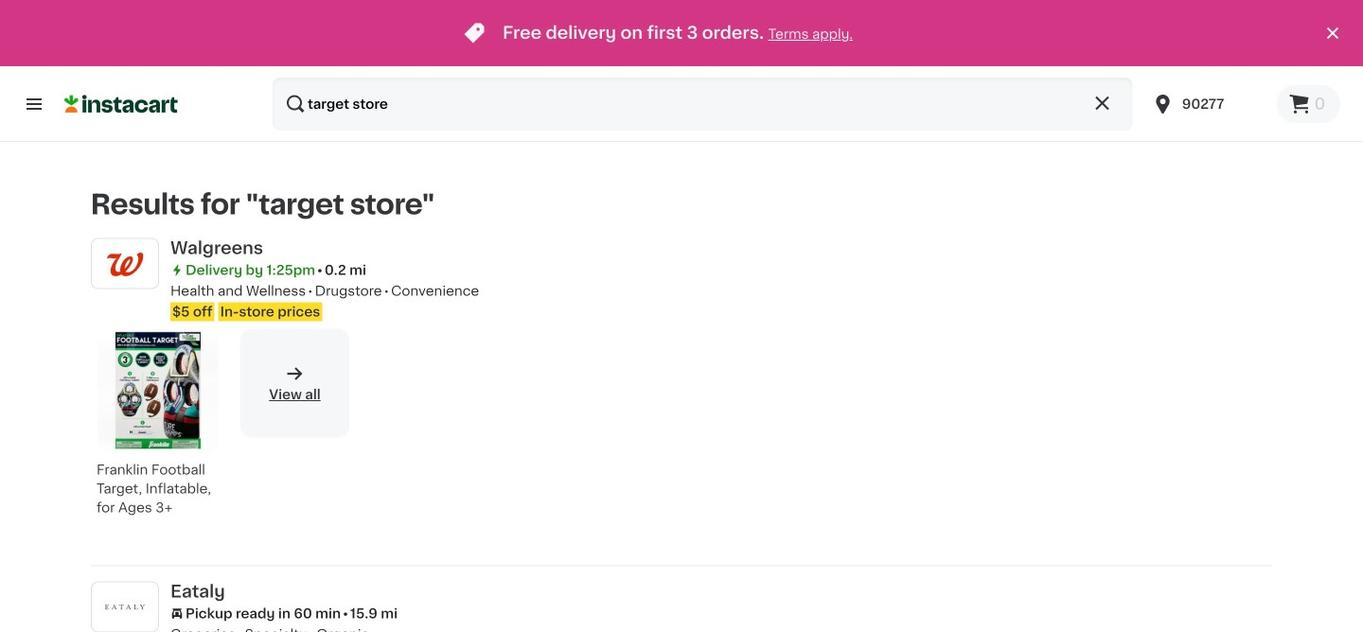 Task type: locate. For each thing, give the bounding box(es) containing it.
walgreens logo image
[[99, 238, 151, 289]]

None search field
[[273, 78, 1133, 131]]

franklin football target, inflatable, for ages 3+ image
[[97, 330, 220, 453]]

instacart logo image
[[64, 93, 178, 115]]

limited time offer region
[[0, 0, 1322, 66]]



Task type: describe. For each thing, give the bounding box(es) containing it.
eataly logo image
[[99, 582, 151, 632]]

item carousel region
[[64, 321, 1272, 573]]

Search field
[[273, 78, 1133, 131]]



Task type: vqa. For each thing, say whether or not it's contained in the screenshot.
Franklin Football Target, Inflatable, for Ages 3+ 'image'
yes



